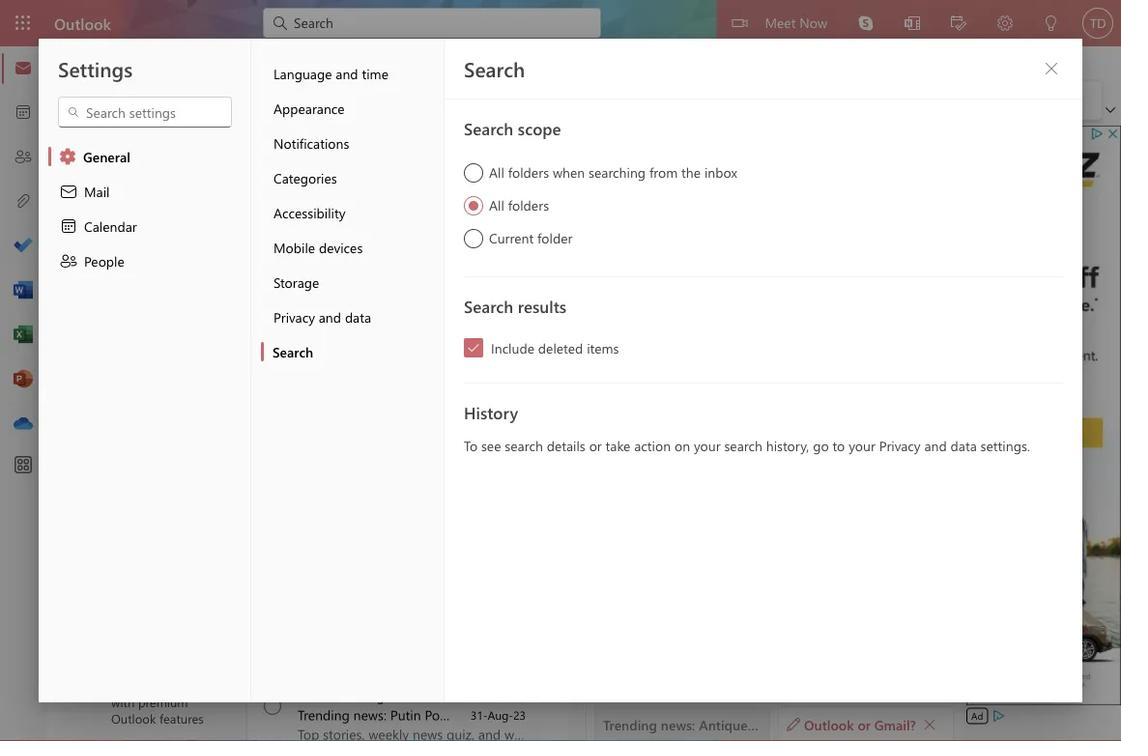 Task type: locate. For each thing, give the bounding box(es) containing it.
your right the on
[[694, 437, 721, 455]]

 down language and time
[[311, 95, 323, 106]]

0 horizontal spatial or
[[589, 437, 602, 455]]

excel image
[[14, 326, 33, 345]]

0 horizontal spatial gmail?
[[606, 333, 654, 351]]

1 temu from the top
[[298, 181, 331, 199]]

folders up all folders
[[508, 163, 549, 181]]

more apps image
[[14, 456, 33, 476]]

2 vertical spatial trending
[[298, 706, 350, 724]]

1 vertical spatial news:
[[356, 514, 390, 532]]

2 temu from the top
[[298, 201, 331, 219]]

 button
[[309, 87, 325, 114], [80, 168, 113, 204]]

search up 
[[464, 55, 525, 82]]

message list list box
[[248, 172, 747, 742]]

calendar image
[[14, 103, 33, 123]]


[[67, 105, 80, 119]]

temu image
[[257, 185, 288, 216]]

outlook inside premium outlook features
[[111, 710, 156, 727]]

0 horizontal spatial privacy
[[274, 308, 315, 326]]

application
[[0, 0, 1122, 742]]

0 vertical spatial or
[[895, 314, 909, 333]]


[[346, 140, 365, 160]]

2  from the top
[[264, 271, 281, 288]]

search down privacy and data
[[273, 343, 313, 361]]

0 vertical spatial  button
[[1037, 53, 1067, 84]]

news: inside microsoft bing trending news: antique singer sewing machine values & what… and more
[[354, 279, 387, 297]]

1 trending from the top
[[298, 279, 350, 297]]


[[59, 217, 78, 236]]

you
[[672, 314, 696, 333]]

and down storage button
[[319, 308, 341, 326]]

 inside option
[[264, 349, 281, 366]]

0 horizontal spatial ad
[[484, 184, 496, 197]]

outlook up using
[[838, 314, 892, 333]]

folders up current folder
[[508, 196, 549, 214]]

search up the 
[[464, 295, 514, 317]]

do
[[652, 314, 669, 333]]

mobile devices button
[[261, 230, 444, 265]]

 button left set your advertising preferences icon
[[917, 711, 944, 738]]

2  from the top
[[265, 271, 281, 286]]

3  from the top
[[264, 349, 281, 366]]

1 bing from the top
[[358, 260, 385, 278]]

use
[[448, 436, 469, 453]]

0 horizontal spatial search
[[505, 437, 543, 455]]


[[442, 91, 461, 110]]

0 horizontal spatial 
[[90, 178, 105, 194]]

bing
[[358, 260, 385, 278], [358, 338, 385, 356], [358, 687, 385, 705]]

0 vertical spatial news:
[[354, 279, 387, 297]]

1 horizontal spatial data
[[951, 437, 977, 455]]

language and time
[[274, 64, 389, 82]]

1  from the top
[[265, 142, 281, 158]]

privacy right go
[[880, 437, 921, 455]]

temu down "categories"
[[298, 201, 331, 219]]

tree
[[71, 122, 211, 168], [71, 207, 211, 742]]

to up premium
[[163, 661, 174, 678]]

appearance
[[274, 99, 345, 117]]


[[311, 95, 323, 106], [90, 178, 105, 194]]

privacy and data
[[274, 308, 371, 326]]

as
[[823, 333, 839, 351]]

bing inside microsoft bing trending news: antique singer sewing machine values & what… and more
[[358, 260, 385, 278]]

prefer
[[699, 314, 739, 333], [737, 333, 776, 351]]

or
[[895, 314, 909, 333], [589, 437, 602, 455], [858, 716, 871, 734]]

1 vertical spatial bing
[[358, 338, 385, 356]]

1 all from the top
[[489, 163, 505, 181]]

1  from the top
[[264, 142, 281, 160]]

trending left putin
[[298, 706, 350, 724]]

 button
[[1037, 53, 1067, 84], [917, 711, 944, 738]]

news: left should
[[356, 514, 390, 532]]

singer
[[441, 279, 479, 297]]

settings
[[58, 55, 133, 82]]

1 horizontal spatial ad
[[972, 710, 984, 723]]

23 down include
[[513, 359, 526, 374]]

31-
[[471, 708, 488, 723]]

 for 'folders' tree item
[[90, 178, 105, 194]]

 left the legendary
[[264, 349, 281, 366]]

2 microsoft bing from the top
[[298, 687, 385, 705]]

settings tab list
[[39, 39, 251, 703]]

and inside button
[[336, 64, 358, 82]]

2 search from the left
[[725, 437, 763, 455]]

powerpoint image
[[14, 370, 33, 390]]


[[1044, 61, 1060, 76], [923, 718, 937, 731]]

or up way
[[895, 314, 909, 333]]

search heading
[[464, 55, 525, 82]]

gmail
[[780, 333, 820, 351]]

trending
[[298, 279, 350, 297], [298, 514, 352, 532], [298, 706, 350, 724]]

document
[[0, 0, 1122, 742]]

 button inside 'folders' tree item
[[80, 168, 113, 204]]


[[59, 251, 78, 271]]

2 vertical spatial bing
[[358, 687, 385, 705]]

1 vertical spatial sep-
[[489, 437, 513, 453]]

ad up insanely
[[484, 184, 496, 197]]

with?
[[799, 314, 835, 333]]

it
[[842, 333, 850, 351], [771, 351, 780, 370], [891, 351, 900, 370]]

see
[[481, 437, 501, 455]]

to see search details or take action on your search history, go to your privacy and data settings.
[[464, 437, 1031, 455]]

0 vertical spatial 23
[[513, 359, 526, 374]]

it left is
[[842, 333, 850, 351]]

 outlook or gmail? 
[[787, 716, 937, 734]]

so
[[752, 351, 768, 370]]

go
[[813, 437, 829, 455]]

 right features
[[264, 698, 281, 716]]

upgrade to microsoft 365 with
[[111, 661, 188, 711]]

categories button
[[261, 161, 444, 195]]

1 vertical spatial all
[[489, 196, 505, 214]]

1 vertical spatial 
[[923, 718, 937, 731]]

2 folders from the top
[[508, 196, 549, 214]]

 inside select all messages "checkbox"
[[264, 142, 281, 160]]

1 horizontal spatial gmail?
[[875, 716, 916, 734]]

 button right 
[[80, 168, 113, 204]]

news: up privacy and data 'button'
[[354, 279, 387, 297]]

tab list
[[96, 46, 664, 76]]

1 horizontal spatial 
[[1044, 61, 1060, 76]]

data inside search tab panel
[[951, 437, 977, 455]]

to left our
[[352, 436, 365, 453]]

0 horizontal spatial  button
[[917, 711, 944, 738]]

1 vertical spatial privacy
[[880, 437, 921, 455]]

which do you prefer to email with? outlook or gmail? i personally prefer gmail as it is connected to chrome so it makes for using it way easier.
[[606, 314, 929, 389]]

0 vertical spatial privacy
[[274, 308, 315, 326]]

 inside basic text group
[[311, 95, 323, 106]]

temu for temu clearance only today - insanely low prices
[[298, 201, 331, 219]]

2 tree from the top
[[71, 207, 211, 742]]

2 horizontal spatial it
[[891, 351, 900, 370]]

data down storage button
[[345, 308, 371, 326]]

1 vertical spatial  button
[[80, 168, 113, 204]]

 inside select all messages "checkbox"
[[265, 142, 281, 158]]

1 horizontal spatial your
[[849, 437, 876, 455]]

0 vertical spatial temu
[[298, 181, 331, 199]]

0 vertical spatial more
[[712, 279, 743, 297]]

trending for trending news: putin powerless to complain about china… and more
[[298, 706, 350, 724]]

3 trending from the top
[[298, 706, 350, 724]]

 button right tags group
[[1037, 53, 1067, 84]]

more right from…
[[715, 514, 747, 532]]

search button
[[261, 335, 444, 369]]

 up "categories"
[[264, 142, 281, 160]]

or right 
[[858, 716, 871, 734]]

scope
[[518, 117, 561, 139]]

to left email
[[742, 314, 756, 333]]

0 vertical spatial all
[[489, 163, 505, 181]]

1 vertical spatial tree
[[71, 207, 211, 742]]


[[265, 142, 281, 158], [265, 271, 281, 286]]


[[954, 91, 974, 110]]


[[58, 147, 77, 166]]

reading pane main content
[[587, 121, 962, 742]]

4  from the top
[[264, 698, 281, 716]]

and left settings.
[[925, 437, 947, 455]]

on
[[675, 437, 690, 455]]

message list section
[[248, 124, 747, 742]]

trending up privacy and data
[[298, 279, 350, 297]]

 for microsoft bing
[[265, 271, 281, 286]]

left-rail-appbar navigation
[[4, 46, 43, 447]]

microsoft bing trending news: antique singer sewing machine values & what… and more
[[298, 260, 743, 297]]

search inside button
[[273, 343, 313, 361]]

-
[[471, 201, 476, 219]]

accessibility button
[[261, 195, 444, 230]]

it left way
[[891, 351, 900, 370]]

1 vertical spatial or
[[589, 437, 602, 455]]

0 vertical spatial bing
[[358, 260, 385, 278]]

search right see
[[505, 437, 543, 455]]

document containing settings
[[0, 0, 1122, 742]]


[[163, 91, 183, 110]]

1 vertical spatial temu
[[298, 201, 331, 219]]

outlook left features
[[111, 710, 156, 727]]

0 horizontal spatial your
[[694, 437, 721, 455]]

0 horizontal spatial 
[[923, 718, 937, 731]]

1 vertical spatial  button
[[917, 711, 944, 738]]

personally
[[664, 333, 734, 351]]

1 vertical spatial trending
[[298, 514, 352, 532]]

0 vertical spatial 
[[1044, 61, 1060, 76]]

0 vertical spatial 
[[311, 95, 323, 106]]

 down mobile
[[264, 271, 281, 288]]

data
[[345, 308, 371, 326], [951, 437, 977, 455]]

 inside select a conversation checkbox
[[265, 271, 281, 286]]


[[519, 91, 539, 110]]

all
[[489, 163, 505, 181], [489, 196, 505, 214]]

0 vertical spatial tree
[[71, 122, 211, 168]]

1 vertical spatial data
[[951, 437, 977, 455]]

0 vertical spatial  button
[[309, 87, 325, 114]]

1 vertical spatial 
[[265, 271, 281, 286]]

mobile
[[274, 238, 315, 256]]

more right the china…
[[678, 706, 709, 724]]

search
[[464, 55, 525, 82], [464, 117, 514, 139], [464, 295, 514, 317], [273, 343, 313, 361]]

ad left set your advertising preferences icon
[[972, 710, 984, 723]]

search left history,
[[725, 437, 763, 455]]

0 vertical spatial trending
[[298, 279, 350, 297]]

0 vertical spatial microsoft bing
[[298, 338, 385, 356]]

more for trending news: putin powerless to complain about china… and more
[[678, 706, 709, 724]]

to inside search tab panel
[[833, 437, 845, 455]]

more up personally
[[712, 279, 743, 297]]

dialog
[[0, 0, 1122, 742]]

sep- right to
[[489, 437, 513, 453]]

sep- inside updates to our terms of use 08-sep-23
[[489, 437, 513, 453]]

 inside 'folders' tree item
[[90, 178, 105, 194]]

and left time at left top
[[336, 64, 358, 82]]

 right 
[[90, 178, 105, 194]]

1 vertical spatial 23
[[513, 437, 526, 453]]

it right so
[[771, 351, 780, 370]]

all right -
[[489, 196, 505, 214]]

0 vertical spatial ad
[[484, 184, 496, 197]]

from
[[650, 163, 678, 181]]

1 horizontal spatial  button
[[309, 87, 325, 114]]

search
[[505, 437, 543, 455], [725, 437, 763, 455]]

1 horizontal spatial privacy
[[880, 437, 921, 455]]

files image
[[14, 192, 33, 212]]

365
[[167, 678, 188, 695]]

temu up accessibility
[[298, 181, 331, 199]]

 button down language and time
[[309, 87, 325, 114]]

Select a conversation checkbox
[[251, 679, 298, 720]]

complain
[[503, 706, 560, 724]]

folders
[[117, 176, 168, 197]]

23
[[513, 359, 526, 374], [513, 437, 526, 453], [513, 708, 526, 723]]

dialog containing settings
[[0, 0, 1122, 742]]

1 vertical spatial 
[[90, 178, 105, 194]]

0 horizontal spatial  button
[[80, 168, 113, 204]]

outlook up  button
[[54, 13, 111, 33]]

 for inbox
[[265, 142, 281, 158]]

sep- down include
[[490, 359, 513, 374]]

0 vertical spatial data
[[345, 308, 371, 326]]

include group
[[794, 81, 936, 120]]


[[732, 15, 748, 31]]

 button for 'folders' tree item
[[80, 168, 113, 204]]


[[481, 91, 500, 110]]

2 vertical spatial or
[[858, 716, 871, 734]]

Select all messages checkbox
[[259, 137, 286, 164]]

3 bing from the top
[[358, 687, 385, 705]]

1 horizontal spatial search
[[725, 437, 763, 455]]

trending down updates
[[298, 514, 352, 532]]

2 horizontal spatial or
[[895, 314, 909, 333]]

all for all folders when searching from the inbox
[[489, 163, 505, 181]]

microsoft bing for legendary
[[298, 338, 385, 356]]

0 vertical spatial 
[[265, 142, 281, 158]]

privacy down storage
[[274, 308, 315, 326]]

2 all from the top
[[489, 196, 505, 214]]

and right the what…
[[686, 279, 708, 297]]

privacy inside 'button'
[[274, 308, 315, 326]]

1 horizontal spatial  button
[[1037, 53, 1067, 84]]

data left settings.
[[951, 437, 977, 455]]

only
[[398, 201, 427, 219]]

0 vertical spatial sep-
[[490, 359, 513, 374]]

2 vertical spatial news:
[[354, 706, 387, 724]]

Search settings search field
[[80, 102, 212, 122]]

 button for basic text group
[[309, 87, 325, 114]]

 down mobile
[[265, 271, 281, 286]]

clipboard group
[[59, 81, 192, 120]]

search down '' 'button'
[[464, 117, 514, 139]]

1 vertical spatial folders
[[508, 196, 549, 214]]

tab list containing home
[[96, 46, 664, 76]]

microsoft bing for trending
[[298, 687, 385, 705]]

ad inside message list list box
[[484, 184, 496, 197]]

news: left putin
[[354, 706, 387, 724]]

and inside microsoft bing trending news: antique singer sewing machine values & what… and more
[[686, 279, 708, 297]]

general
[[83, 147, 130, 165]]

2 vertical spatial more
[[678, 706, 709, 724]]

1 vertical spatial more
[[715, 514, 747, 532]]

1 folders from the top
[[508, 163, 549, 181]]

to right go
[[833, 437, 845, 455]]

1 horizontal spatial or
[[858, 716, 871, 734]]

 up "categories"
[[265, 142, 281, 158]]

or left take
[[589, 437, 602, 455]]

microsoft inside microsoft bing trending news: antique singer sewing machine values & what… and more
[[298, 260, 354, 278]]

trump
[[600, 514, 640, 532]]

and right the china…
[[652, 706, 674, 724]]

inbox heading
[[298, 129, 371, 171]]

set your advertising preferences image
[[991, 709, 1007, 724]]

 button inside basic text group
[[309, 87, 325, 114]]

1 horizontal spatial 
[[311, 95, 323, 106]]

31-aug-23
[[471, 708, 526, 723]]

2 trending from the top
[[298, 514, 352, 532]]

0 horizontal spatial data
[[345, 308, 371, 326]]

to inside upgrade to microsoft 365 with
[[163, 661, 174, 678]]

0 vertical spatial gmail?
[[606, 333, 654, 351]]

2 bing from the top
[[358, 338, 385, 356]]

language
[[274, 64, 332, 82]]

23 right see
[[513, 437, 526, 453]]

word image
[[14, 281, 33, 301]]

more for trending news: should supreme court disqualify trump from… and more
[[715, 514, 747, 532]]

23 right 31-
[[513, 708, 526, 723]]

news: for should
[[356, 514, 390, 532]]

categories
[[274, 169, 337, 187]]

your right go
[[849, 437, 876, 455]]

people
[[84, 252, 125, 270]]

storage
[[274, 273, 319, 291]]

tree containing 
[[71, 207, 211, 742]]

2 vertical spatial 23
[[513, 708, 526, 723]]

1 vertical spatial ad
[[972, 710, 984, 723]]

0 vertical spatial folders
[[508, 163, 549, 181]]

privacy and data button
[[261, 300, 444, 335]]

1 vertical spatial microsoft bing
[[298, 687, 385, 705]]

23 for putin
[[513, 708, 526, 723]]

all up insanely
[[489, 163, 505, 181]]

1 microsoft bing from the top
[[298, 338, 385, 356]]



Task type: describe. For each thing, give the bounding box(es) containing it.
news: for putin
[[354, 706, 387, 724]]

search scope
[[464, 117, 561, 139]]

search for search "heading"
[[464, 55, 525, 82]]

to right i at the right of page
[[681, 351, 695, 370]]

terms
[[394, 436, 428, 453]]

legendary monsters quiz
[[298, 357, 448, 375]]

23 inside updates to our terms of use 08-sep-23
[[513, 437, 526, 453]]

 for basic text group
[[311, 95, 323, 106]]

meet now
[[765, 13, 828, 31]]

to do image
[[14, 237, 33, 256]]

08-
[[471, 437, 489, 453]]

 button
[[432, 85, 471, 116]]

disqualify
[[537, 514, 597, 532]]

what…
[[640, 279, 682, 297]]

insert button
[[362, 46, 425, 76]]

current
[[489, 229, 534, 247]]

1 vertical spatial gmail?
[[875, 716, 916, 734]]

 button
[[340, 134, 371, 165]]

to left the complain
[[487, 706, 499, 724]]

should
[[394, 514, 437, 532]]

trending inside microsoft bing trending news: antique singer sewing machine values & what… and more
[[298, 279, 350, 297]]

 inside select a conversation checkbox
[[264, 271, 281, 288]]

meet
[[765, 13, 796, 31]]


[[59, 182, 78, 201]]

temu for temu
[[298, 181, 331, 199]]

devices
[[319, 238, 363, 256]]

about
[[564, 706, 601, 724]]

23 for quiz
[[513, 359, 526, 374]]

 button inside reading pane main content
[[917, 711, 944, 738]]

0 horizontal spatial it
[[771, 351, 780, 370]]

take
[[606, 437, 631, 455]]

 button
[[57, 47, 96, 80]]

of
[[432, 436, 445, 453]]

include
[[491, 339, 535, 357]]

notifications
[[274, 134, 349, 152]]

temu clearance only today - insanely low prices
[[298, 201, 598, 219]]

and inside 'button'
[[319, 308, 341, 326]]

easier.
[[606, 370, 650, 389]]

home
[[111, 52, 147, 70]]

more inside microsoft bing trending news: antique singer sewing machine values & what… and more
[[712, 279, 743, 297]]

onedrive image
[[14, 415, 33, 434]]

search for search results
[[464, 295, 514, 317]]

Message body, press Alt+F10 to exit text field
[[606, 295, 931, 564]]


[[66, 54, 87, 74]]

powerless
[[425, 706, 483, 724]]

mobile devices
[[274, 238, 363, 256]]

deleted
[[538, 339, 583, 357]]

settings heading
[[58, 55, 133, 82]]

text
[[487, 52, 510, 70]]

upgrade
[[111, 661, 159, 678]]

sewing
[[483, 279, 526, 297]]

basic text group
[[201, 81, 729, 120]]

folders for all folders when searching from the inbox
[[508, 163, 549, 181]]

insanely
[[480, 201, 530, 219]]

outlook banner
[[0, 0, 1122, 46]]

format
[[441, 52, 484, 70]]

search tab panel
[[445, 39, 1083, 703]]

bing for news:
[[358, 687, 385, 705]]

Select a conversation checkbox
[[251, 330, 298, 371]]

outlook right 
[[804, 716, 854, 734]]

tags group
[[945, 81, 1022, 120]]

bing for monsters
[[358, 338, 385, 356]]

calendar
[[84, 217, 137, 235]]

format text button
[[427, 46, 524, 76]]


[[115, 217, 134, 236]]

action
[[635, 437, 671, 455]]

or inside the which do you prefer to email with? outlook or gmail? i personally prefer gmail as it is connected to chrome so it makes for using it way easier.
[[895, 314, 909, 333]]

using
[[852, 351, 888, 370]]

data inside 'button'
[[345, 308, 371, 326]]

premium outlook features
[[111, 694, 204, 727]]

i
[[657, 333, 661, 351]]

now
[[800, 13, 828, 31]]

inbox
[[705, 163, 738, 181]]

1 your from the left
[[694, 437, 721, 455]]

 inside button
[[1044, 61, 1060, 76]]

mail image
[[14, 59, 33, 78]]

gmail? inside the which do you prefer to email with? outlook or gmail? i personally prefer gmail as it is connected to chrome so it makes for using it way easier.
[[606, 333, 654, 351]]

help button
[[221, 46, 278, 76]]

putin
[[390, 706, 421, 724]]

inbox 
[[298, 139, 365, 160]]

all for all folders
[[489, 196, 505, 214]]

 button inside search tab panel
[[1037, 53, 1067, 84]]

privacy inside search tab panel
[[880, 437, 921, 455]]

 inside checkbox
[[264, 698, 281, 716]]

folders tree item
[[71, 168, 211, 207]]

 calendar
[[59, 217, 137, 236]]

is
[[854, 333, 865, 351]]

outlook inside banner
[[54, 13, 111, 33]]

storage button
[[261, 265, 444, 300]]

search for search scope
[[464, 117, 514, 139]]

folder
[[538, 229, 573, 247]]

or inside search tab panel
[[589, 437, 602, 455]]

2 your from the left
[[849, 437, 876, 455]]

format text
[[441, 52, 510, 70]]

 button
[[154, 85, 192, 116]]

items
[[587, 339, 619, 357]]

features
[[160, 710, 204, 727]]

test
[[606, 429, 635, 448]]

prices
[[562, 201, 598, 219]]

search results
[[464, 295, 567, 317]]

all folders when searching from the inbox
[[489, 163, 738, 181]]

today
[[430, 201, 467, 219]]

updates to our terms of use 08-sep-23
[[298, 436, 526, 453]]

people image
[[14, 148, 33, 167]]

1 search from the left
[[505, 437, 543, 455]]

include deleted items
[[491, 339, 619, 357]]

monsters
[[364, 357, 419, 375]]

and right from…
[[688, 514, 711, 532]]

&
[[626, 279, 637, 297]]

supreme
[[440, 514, 495, 532]]

current folder
[[489, 229, 573, 247]]

china…
[[604, 706, 648, 724]]

home button
[[96, 46, 161, 76]]

folders for all folders
[[508, 196, 549, 214]]


[[467, 341, 481, 355]]

and inside search tab panel
[[925, 437, 947, 455]]

to
[[464, 437, 478, 455]]

court
[[499, 514, 534, 532]]

1 tree from the top
[[71, 122, 211, 168]]

antique
[[390, 279, 437, 297]]

help
[[236, 52, 264, 70]]

from…
[[644, 514, 684, 532]]

the
[[682, 163, 701, 181]]

results
[[518, 295, 567, 317]]

application containing settings
[[0, 0, 1122, 742]]


[[787, 718, 801, 731]]

microsoft inside upgrade to microsoft 365 with
[[111, 678, 164, 695]]

 inside  outlook or gmail? 
[[923, 718, 937, 731]]


[[115, 255, 134, 275]]

Select a conversation checkbox
[[251, 251, 298, 293]]

message
[[293, 52, 347, 70]]

1 horizontal spatial it
[[842, 333, 850, 351]]

details
[[547, 437, 586, 455]]

outlook inside the which do you prefer to email with? outlook or gmail? i personally prefer gmail as it is connected to chrome so it makes for using it way easier.
[[838, 314, 892, 333]]

searching
[[589, 163, 646, 181]]

trending for trending news: should supreme court disqualify trump from… and more
[[298, 514, 352, 532]]



Task type: vqa. For each thing, say whether or not it's contained in the screenshot.
bottom new
no



